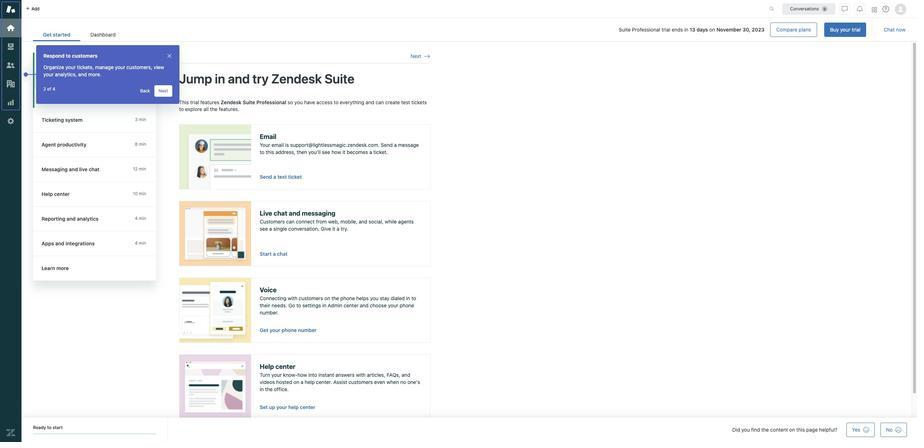 Task type: vqa. For each thing, say whether or not it's contained in the screenshot.
Tabs Tab List
no



Task type: locate. For each thing, give the bounding box(es) containing it.
1 vertical spatial center
[[276, 363, 296, 371]]

0 vertical spatial this
[[266, 149, 274, 155]]

help right up
[[289, 405, 299, 410]]

1 horizontal spatial this
[[797, 427, 806, 433]]

1 horizontal spatial customers
[[299, 296, 323, 302]]

chat inside the live chat and messaging customers can connect from web, mobile, and social, while agents see a single conversation. give it a try.
[[274, 210, 288, 217]]

2 horizontal spatial center
[[344, 303, 359, 309]]

1 horizontal spatial suite
[[325, 71, 355, 87]]

2023
[[753, 27, 765, 33]]

you inside footer
[[742, 427, 751, 433]]

footer
[[22, 418, 918, 442]]

customers
[[72, 53, 98, 59], [299, 296, 323, 302], [349, 379, 373, 385]]

chat up "customers"
[[274, 210, 288, 217]]

1 horizontal spatial your
[[260, 142, 270, 148]]

on
[[710, 27, 716, 33], [325, 296, 331, 302], [294, 379, 300, 385], [790, 427, 796, 433]]

on right days
[[710, 27, 716, 33]]

region
[[179, 99, 431, 431]]

email
[[272, 142, 284, 148]]

0 horizontal spatial suite
[[243, 99, 255, 105]]

features
[[201, 99, 220, 105]]

test inside so you have access to everything and can create test tickets to explore all the features.
[[402, 99, 411, 105]]

send left ticket
[[260, 174, 272, 180]]

start
[[53, 425, 63, 431]]

a inside help center turn your know-how into instant answers with articles, faqs, and videos hosted on a help center. assist customers even when no one's in the office.
[[301, 379, 304, 385]]

the down videos
[[265, 386, 273, 392]]

1 vertical spatial get
[[260, 327, 269, 334]]

this
[[266, 149, 274, 155], [797, 427, 806, 433]]

faqs,
[[387, 372, 401, 378]]

heading
[[33, 108, 164, 133], [33, 133, 164, 157], [33, 157, 164, 182], [33, 182, 164, 207], [33, 207, 164, 232], [33, 232, 164, 256], [33, 256, 164, 281]]

and right everything
[[366, 99, 375, 105]]

you up choose
[[370, 296, 379, 302]]

it down web,
[[333, 226, 336, 232]]

and inside so you have access to everything and can create test tickets to explore all the features.
[[366, 99, 375, 105]]

0 vertical spatial next
[[411, 53, 422, 59]]

account
[[54, 62, 73, 68]]

0 vertical spatial customers
[[72, 53, 98, 59]]

plans
[[800, 27, 812, 33]]

your account heading
[[33, 53, 156, 73]]

0 vertical spatial help
[[305, 379, 315, 385]]

trial inside region
[[190, 99, 199, 105]]

customer support channels
[[50, 78, 117, 84]]

1 vertical spatial your
[[260, 142, 270, 148]]

0 horizontal spatial get
[[43, 32, 52, 38]]

0 vertical spatial test
[[402, 99, 411, 105]]

can up 'single'
[[286, 219, 295, 225]]

your up hosted
[[272, 372, 282, 378]]

phone down dialed
[[400, 303, 415, 309]]

set up your help center
[[260, 405, 316, 410]]

have
[[304, 99, 315, 105]]

zendesk up so
[[272, 71, 322, 87]]

you inside voice connecting with customers on the phone helps you stay dialed in to their needs. go to settings in admin center and choose your phone number.
[[370, 296, 379, 302]]

their
[[260, 303, 271, 309]]

help
[[260, 363, 274, 371]]

how left into
[[298, 372, 307, 378]]

next button inside respond to customers dialog
[[154, 85, 172, 97]]

0 vertical spatial see
[[322, 149, 331, 155]]

reporting image
[[6, 98, 15, 107]]

customers up settings
[[299, 296, 323, 302]]

0 vertical spatial send
[[381, 142, 393, 148]]

1 vertical spatial see
[[260, 226, 268, 232]]

2 left min
[[135, 62, 138, 67]]

1 horizontal spatial help
[[305, 379, 315, 385]]

get down number.
[[260, 327, 269, 334]]

and down 'helps'
[[360, 303, 369, 309]]

zendesk inside region
[[221, 99, 242, 105]]

2 vertical spatial suite
[[243, 99, 255, 105]]

zendesk products image
[[873, 7, 878, 12]]

into
[[309, 372, 317, 378]]

0 vertical spatial professional
[[633, 27, 661, 33]]

0 vertical spatial center
[[344, 303, 359, 309]]

how down support@lightlessmagic.zendesk.com.
[[332, 149, 341, 155]]

1 vertical spatial this
[[797, 427, 806, 433]]

the up admin
[[332, 296, 339, 302]]

it inside email your email is support@lightlessmagic.zendesk.com. send a message to this address, then you'll see how it becomes a ticket.
[[343, 149, 346, 155]]

to inside dialog
[[66, 53, 71, 59]]

1 horizontal spatial it
[[343, 149, 346, 155]]

the inside so you have access to everything and can create test tickets to explore all the features.
[[210, 106, 218, 112]]

to right go
[[297, 303, 301, 309]]

your down 'organize'
[[43, 71, 54, 77]]

0 vertical spatial get
[[43, 32, 52, 38]]

your down dialed
[[388, 303, 399, 309]]

and up no
[[402, 372, 411, 378]]

start
[[260, 251, 272, 257]]

this down the "email"
[[266, 149, 274, 155]]

helpful?
[[820, 427, 838, 433]]

center inside button
[[300, 405, 316, 410]]

chat inside button
[[277, 251, 288, 257]]

go
[[289, 303, 295, 309]]

0 horizontal spatial can
[[286, 219, 295, 225]]

so you have access to everything and can create test tickets to explore all the features.
[[179, 99, 427, 112]]

0 horizontal spatial send
[[260, 174, 272, 180]]

trial
[[662, 27, 671, 33], [853, 27, 861, 33], [190, 99, 199, 105]]

2 left of
[[43, 86, 46, 92]]

and left try
[[228, 71, 250, 87]]

0 horizontal spatial center
[[276, 363, 296, 371]]

2 inside 2 of 4 back
[[43, 86, 46, 92]]

1 horizontal spatial can
[[376, 99, 384, 105]]

1 horizontal spatial test
[[402, 99, 411, 105]]

on inside 'section'
[[710, 27, 716, 33]]

1 horizontal spatial with
[[356, 372, 366, 378]]

region containing email
[[179, 99, 431, 431]]

get
[[43, 32, 52, 38], [260, 327, 269, 334]]

on down know-
[[294, 379, 300, 385]]

center up know-
[[276, 363, 296, 371]]

you inside so you have access to everything and can create test tickets to explore all the features.
[[295, 99, 303, 105]]

0 vertical spatial it
[[343, 149, 346, 155]]

dialed
[[391, 296, 405, 302]]

1 horizontal spatial professional
[[633, 27, 661, 33]]

professional left so
[[257, 99, 287, 105]]

conversations button
[[783, 3, 836, 15]]

1 vertical spatial how
[[298, 372, 307, 378]]

how inside email your email is support@lightlessmagic.zendesk.com. send a message to this address, then you'll see how it becomes a ticket.
[[332, 149, 341, 155]]

support
[[75, 78, 94, 84]]

0 horizontal spatial trial
[[190, 99, 199, 105]]

it
[[343, 149, 346, 155], [333, 226, 336, 232]]

0 horizontal spatial it
[[333, 226, 336, 232]]

try
[[253, 71, 269, 87]]

with
[[288, 296, 298, 302], [356, 372, 366, 378]]

ready
[[33, 425, 46, 431]]

0 vertical spatial 2
[[135, 62, 138, 67]]

a
[[394, 142, 397, 148], [370, 149, 372, 155], [274, 174, 276, 180], [270, 226, 272, 232], [337, 226, 340, 232], [273, 251, 276, 257], [301, 379, 304, 385]]

1 vertical spatial zendesk
[[221, 99, 242, 105]]

0 horizontal spatial see
[[260, 226, 268, 232]]

on inside help center turn your know-how into instant answers with articles, faqs, and videos hosted on a help center. assist customers even when no one's in the office.
[[294, 379, 300, 385]]

1 vertical spatial 2
[[43, 86, 46, 92]]

even
[[375, 379, 386, 385]]

social,
[[369, 219, 384, 225]]

your account
[[42, 62, 73, 68]]

help center turn your know-how into instant answers with articles, faqs, and videos hosted on a help center. assist customers even when no one's in the office.
[[260, 363, 421, 392]]

your down email
[[260, 142, 270, 148]]

everything
[[340, 99, 365, 105]]

buy your trial
[[831, 27, 861, 33]]

help down into
[[305, 379, 315, 385]]

answers
[[336, 372, 355, 378]]

center down into
[[300, 405, 316, 410]]

1 horizontal spatial 2
[[135, 62, 138, 67]]

center
[[344, 303, 359, 309], [276, 363, 296, 371], [300, 405, 316, 410]]

in left 13
[[685, 27, 689, 33]]

professional left ends
[[633, 27, 661, 33]]

needs.
[[272, 303, 287, 309]]

1 horizontal spatial send
[[381, 142, 393, 148]]

trial right buy
[[853, 27, 861, 33]]

on up admin
[[325, 296, 331, 302]]

0 horizontal spatial next button
[[154, 85, 172, 97]]

1 vertical spatial help
[[289, 405, 299, 410]]

section
[[132, 23, 867, 37]]

0 horizontal spatial test
[[278, 174, 287, 180]]

trial inside button
[[853, 27, 861, 33]]

connect
[[296, 219, 315, 225]]

a right hosted
[[301, 379, 304, 385]]

you right did
[[742, 427, 751, 433]]

phone left number
[[282, 327, 297, 334]]

with up go
[[288, 296, 298, 302]]

30,
[[743, 27, 751, 33]]

get for get started
[[43, 32, 52, 38]]

1 vertical spatial you
[[370, 296, 379, 302]]

your down respond
[[42, 62, 53, 68]]

1 vertical spatial customers
[[299, 296, 323, 302]]

2 horizontal spatial phone
[[400, 303, 415, 309]]

to up account
[[66, 53, 71, 59]]

of
[[47, 86, 51, 92]]

respond to customers
[[43, 53, 98, 59]]

all
[[204, 106, 209, 112]]

your right the manage
[[115, 64, 125, 70]]

in down videos
[[260, 386, 264, 392]]

2 horizontal spatial customers
[[349, 379, 373, 385]]

center down 'helps'
[[344, 303, 359, 309]]

your right up
[[277, 405, 287, 410]]

tab list containing get started
[[33, 28, 126, 41]]

1 horizontal spatial center
[[300, 405, 316, 410]]

conversation.
[[289, 226, 320, 232]]

in inside help center turn your know-how into instant answers with articles, faqs, and videos hosted on a help center. assist customers even when no one's in the office.
[[260, 386, 264, 392]]

in
[[685, 27, 689, 33], [215, 71, 225, 87], [406, 296, 411, 302], [323, 303, 327, 309], [260, 386, 264, 392]]

1 vertical spatial send
[[260, 174, 272, 180]]

1 horizontal spatial get
[[260, 327, 269, 334]]

0 horizontal spatial help
[[289, 405, 299, 410]]

0 vertical spatial next button
[[411, 53, 430, 60]]

it down support@lightlessmagic.zendesk.com.
[[343, 149, 346, 155]]

2
[[135, 62, 138, 67], [43, 86, 46, 92]]

your right buy
[[841, 27, 851, 33]]

see down support@lightlessmagic.zendesk.com.
[[322, 149, 331, 155]]

2 vertical spatial customers
[[349, 379, 373, 385]]

1 vertical spatial suite
[[325, 71, 355, 87]]

0 horizontal spatial you
[[295, 99, 303, 105]]

no
[[887, 427, 894, 433]]

customers up tickets,
[[72, 53, 98, 59]]

1 horizontal spatial next button
[[411, 53, 430, 60]]

start a chat button
[[260, 251, 288, 257]]

0 horizontal spatial phone
[[282, 327, 297, 334]]

0 vertical spatial suite
[[619, 27, 631, 33]]

trial left ends
[[662, 27, 671, 33]]

0 vertical spatial you
[[295, 99, 303, 105]]

1 horizontal spatial you
[[370, 296, 379, 302]]

send up ticket.
[[381, 142, 393, 148]]

a left message
[[394, 142, 397, 148]]

0 horizontal spatial professional
[[257, 99, 287, 105]]

1 vertical spatial with
[[356, 372, 366, 378]]

1 vertical spatial can
[[286, 219, 295, 225]]

with left articles,
[[356, 372, 366, 378]]

customers inside help center turn your know-how into instant answers with articles, faqs, and videos hosted on a help center. assist customers even when no one's in the office.
[[349, 379, 373, 385]]

views image
[[6, 42, 15, 51]]

test right create
[[402, 99, 411, 105]]

zendesk inside content-title region
[[272, 71, 322, 87]]

and inside content-title region
[[228, 71, 250, 87]]

0 vertical spatial with
[[288, 296, 298, 302]]

0 vertical spatial zendesk
[[272, 71, 322, 87]]

no
[[401, 379, 407, 385]]

1 vertical spatial it
[[333, 226, 336, 232]]

and inside voice connecting with customers on the phone helps you stay dialed in to their needs. go to settings in admin center and choose your phone number.
[[360, 303, 369, 309]]

0 vertical spatial can
[[376, 99, 384, 105]]

suite
[[619, 27, 631, 33], [325, 71, 355, 87], [243, 99, 255, 105]]

2 horizontal spatial you
[[742, 427, 751, 433]]

trial up explore
[[190, 99, 199, 105]]

2 inside your account heading
[[135, 62, 138, 67]]

and up connect
[[289, 210, 301, 217]]

2 vertical spatial center
[[300, 405, 316, 410]]

0 horizontal spatial this
[[266, 149, 274, 155]]

2 vertical spatial you
[[742, 427, 751, 433]]

1 horizontal spatial trial
[[662, 27, 671, 33]]

help inside button
[[289, 405, 299, 410]]

0 horizontal spatial how
[[298, 372, 307, 378]]

and up customer support channels
[[78, 71, 87, 77]]

up
[[269, 405, 275, 410]]

1 vertical spatial test
[[278, 174, 287, 180]]

set
[[260, 405, 268, 410]]

and inside help center turn your know-how into instant answers with articles, faqs, and videos hosted on a help center. assist customers even when no one's in the office.
[[402, 372, 411, 378]]

0 horizontal spatial zendesk
[[221, 99, 242, 105]]

compare plans button
[[771, 23, 818, 37]]

messaging
[[302, 210, 336, 217]]

customers down articles,
[[349, 379, 373, 385]]

your inside help center turn your know-how into instant answers with articles, faqs, and videos hosted on a help center. assist customers even when no one's in the office.
[[272, 372, 282, 378]]

articles,
[[367, 372, 386, 378]]

3 heading from the top
[[33, 157, 164, 182]]

can inside the live chat and messaging customers can connect from web, mobile, and social, while agents see a single conversation. give it a try.
[[286, 219, 295, 225]]

suite professional trial ends in 13 days on november 30, 2023
[[619, 27, 765, 33]]

suite inside region
[[243, 99, 255, 105]]

a left ticket
[[274, 174, 276, 180]]

how
[[332, 149, 341, 155], [298, 372, 307, 378]]

4 heading from the top
[[33, 182, 164, 207]]

your up the analytics,
[[66, 64, 76, 70]]

professional
[[633, 27, 661, 33], [257, 99, 287, 105]]

organize your tickets, manage your customers, view your analytics, and more.
[[43, 64, 164, 77]]

this
[[179, 99, 189, 105]]

0 horizontal spatial customers
[[72, 53, 98, 59]]

1 vertical spatial next button
[[154, 85, 172, 97]]

2 of 4 back
[[43, 86, 150, 94]]

test left ticket
[[278, 174, 287, 180]]

professional inside 'section'
[[633, 27, 661, 33]]

1 vertical spatial next
[[159, 88, 168, 94]]

get started
[[43, 32, 70, 38]]

the right all
[[210, 106, 218, 112]]

respond to customers dialog
[[36, 45, 180, 104]]

0 vertical spatial chat
[[274, 210, 288, 217]]

1 vertical spatial chat
[[277, 251, 288, 257]]

2 min
[[135, 62, 146, 67]]

hosted
[[277, 379, 292, 385]]

to down email
[[260, 149, 265, 155]]

1 horizontal spatial how
[[332, 149, 341, 155]]

0 horizontal spatial 2
[[43, 86, 46, 92]]

close image
[[167, 53, 172, 59]]

more.
[[88, 71, 101, 77]]

0 horizontal spatial with
[[288, 296, 298, 302]]

0 horizontal spatial your
[[42, 62, 53, 68]]

example of conversation inside of messaging and the customer is asking the agent about changing the size of the retail order. image
[[180, 201, 251, 266]]

tab list
[[33, 28, 126, 41]]

you right so
[[295, 99, 303, 105]]

this left page
[[797, 427, 806, 433]]

phone up admin
[[341, 296, 355, 302]]

get left started
[[43, 32, 52, 38]]

a right start on the left of the page
[[273, 251, 276, 257]]

in inside content-title region
[[215, 71, 225, 87]]

can
[[376, 99, 384, 105], [286, 219, 295, 225]]

in right jump
[[215, 71, 225, 87]]

to left start
[[47, 425, 52, 431]]

2 horizontal spatial suite
[[619, 27, 631, 33]]

see down "customers"
[[260, 226, 268, 232]]

stay
[[380, 296, 390, 302]]

live chat and messaging customers can connect from web, mobile, and social, while agents see a single conversation. give it a try.
[[260, 210, 414, 232]]

1 horizontal spatial see
[[322, 149, 331, 155]]

2 for 2 min
[[135, 62, 138, 67]]

1 vertical spatial professional
[[257, 99, 287, 105]]

example of email conversation inside of the ticketing system and the customer is asking the agent about reimbursement policy. image
[[180, 125, 251, 189]]

1 horizontal spatial phone
[[341, 296, 355, 302]]

0 vertical spatial how
[[332, 149, 341, 155]]

chat right start on the left of the page
[[277, 251, 288, 257]]

can left create
[[376, 99, 384, 105]]

0 vertical spatial your
[[42, 62, 53, 68]]

2 horizontal spatial trial
[[853, 27, 861, 33]]

to down the this
[[179, 106, 184, 112]]

0 horizontal spatial next
[[159, 88, 168, 94]]

started
[[53, 32, 70, 38]]

next button
[[411, 53, 430, 60], [154, 85, 172, 97]]

1 horizontal spatial zendesk
[[272, 71, 322, 87]]

and
[[228, 71, 250, 87], [78, 71, 87, 77], [366, 99, 375, 105], [289, 210, 301, 217], [359, 219, 368, 225], [360, 303, 369, 309], [402, 372, 411, 378]]

zendesk up features.
[[221, 99, 242, 105]]

create
[[386, 99, 400, 105]]

see inside the live chat and messaging customers can connect from web, mobile, and social, while agents see a single conversation. give it a try.
[[260, 226, 268, 232]]



Task type: describe. For each thing, give the bounding box(es) containing it.
office.
[[274, 386, 289, 392]]

example of a help center article. image
[[180, 355, 251, 419]]

voice
[[260, 286, 277, 294]]

explore
[[185, 106, 202, 112]]

footer containing did you find the content on this page helpful?
[[22, 418, 918, 442]]

get your phone number link
[[260, 327, 317, 334]]

organize
[[43, 64, 64, 70]]

manage
[[95, 64, 114, 70]]

this trial features zendesk suite professional
[[179, 99, 287, 105]]

customers
[[260, 219, 285, 225]]

admin image
[[6, 117, 15, 126]]

single
[[274, 226, 287, 232]]

can inside so you have access to everything and can create test tickets to explore all the features.
[[376, 99, 384, 105]]

4
[[53, 86, 55, 92]]

voice connecting with customers on the phone helps you stay dialed in to their needs. go to settings in admin center and choose your phone number.
[[260, 286, 417, 316]]

5 heading from the top
[[33, 207, 164, 232]]

dashboard
[[90, 32, 116, 38]]

customers image
[[6, 61, 15, 70]]

choose
[[370, 303, 387, 309]]

get your phone number
[[260, 327, 317, 334]]

main element
[[0, 0, 22, 442]]

get started image
[[6, 23, 15, 33]]

conversations
[[791, 6, 820, 11]]

live
[[260, 210, 272, 217]]

respond
[[43, 53, 65, 59]]

november
[[717, 27, 742, 33]]

progress-bar progress bar
[[33, 434, 156, 435]]

compare
[[777, 27, 798, 33]]

suite inside 'section'
[[619, 27, 631, 33]]

this inside email your email is support@lightlessmagic.zendesk.com. send a message to this address, then you'll see how it becomes a ticket.
[[266, 149, 274, 155]]

ticket.
[[374, 149, 388, 155]]

chat now button
[[879, 23, 912, 37]]

customers,
[[127, 64, 152, 70]]

a left try.
[[337, 226, 340, 232]]

the right find
[[762, 427, 770, 433]]

to inside email your email is support@lightlessmagic.zendesk.com. send a message to this address, then you'll see how it becomes a ticket.
[[260, 149, 265, 155]]

professional inside region
[[257, 99, 287, 105]]

zendesk support image
[[6, 5, 15, 14]]

customer
[[50, 78, 74, 84]]

web,
[[328, 219, 339, 225]]

customers inside voice connecting with customers on the phone helps you stay dialed in to their needs. go to settings in admin center and choose your phone number.
[[299, 296, 323, 302]]

tickets,
[[77, 64, 94, 70]]

address,
[[276, 149, 296, 155]]

you for so
[[295, 99, 303, 105]]

center.
[[316, 379, 332, 385]]

get for get your phone number
[[260, 327, 269, 334]]

with inside help center turn your know-how into instant answers with articles, faqs, and videos hosted on a help center. assist customers even when no one's in the office.
[[356, 372, 366, 378]]

did you find the content on this page helpful?
[[733, 427, 838, 433]]

November 30, 2023 text field
[[717, 27, 765, 33]]

and inside organize your tickets, manage your customers, view your analytics, and more.
[[78, 71, 87, 77]]

how inside help center turn your know-how into instant answers with articles, faqs, and videos hosted on a help center. assist customers even when no one's in the office.
[[298, 372, 307, 378]]

to right access
[[334, 99, 339, 105]]

trial for professional
[[662, 27, 671, 33]]

your inside 'section'
[[841, 27, 851, 33]]

access
[[317, 99, 333, 105]]

with inside voice connecting with customers on the phone helps you stay dialed in to their needs. go to settings in admin center and choose your phone number.
[[288, 296, 298, 302]]

0 vertical spatial phone
[[341, 296, 355, 302]]

jump
[[179, 71, 212, 87]]

compare plans
[[777, 27, 812, 33]]

and left social,
[[359, 219, 368, 225]]

get help image
[[884, 6, 890, 12]]

chat
[[885, 27, 896, 33]]

send inside email your email is support@lightlessmagic.zendesk.com. send a message to this address, then you'll see how it becomes a ticket.
[[381, 142, 393, 148]]

videos
[[260, 379, 275, 385]]

on right 'content'
[[790, 427, 796, 433]]

on inside voice connecting with customers on the phone helps you stay dialed in to their needs. go to settings in admin center and choose your phone number.
[[325, 296, 331, 302]]

settings
[[303, 303, 321, 309]]

yes
[[853, 427, 861, 433]]

channels
[[95, 78, 117, 84]]

ready to start
[[33, 425, 63, 431]]

dashboard tab
[[80, 28, 126, 41]]

trial for your
[[853, 27, 861, 33]]

in inside 'section'
[[685, 27, 689, 33]]

the inside voice connecting with customers on the phone helps you stay dialed in to their needs. go to settings in admin center and choose your phone number.
[[332, 296, 339, 302]]

yes button
[[847, 423, 876, 437]]

the inside help center turn your know-how into instant answers with articles, faqs, and videos hosted on a help center. assist customers even when no one's in the office.
[[265, 386, 273, 392]]

1 horizontal spatial next
[[411, 53, 422, 59]]

center inside help center turn your know-how into instant answers with articles, faqs, and videos hosted on a help center. assist customers even when no one's in the office.
[[276, 363, 296, 371]]

in left admin
[[323, 303, 327, 309]]

section containing suite professional trial ends in
[[132, 23, 867, 37]]

analytics,
[[55, 71, 77, 77]]

1 heading from the top
[[33, 108, 164, 133]]

in right dialed
[[406, 296, 411, 302]]

mobile,
[[341, 219, 358, 225]]

ticket
[[288, 174, 302, 180]]

your inside email your email is support@lightlessmagic.zendesk.com. send a message to this address, then you'll see how it becomes a ticket.
[[260, 142, 270, 148]]

13
[[690, 27, 696, 33]]

your down number.
[[270, 327, 281, 334]]

know-
[[283, 372, 298, 378]]

email
[[260, 133, 277, 140]]

did
[[733, 427, 741, 433]]

center inside voice connecting with customers on the phone helps you stay dialed in to their needs. go to settings in admin center and choose your phone number.
[[344, 303, 359, 309]]

support@lightlessmagic.zendesk.com.
[[291, 142, 380, 148]]

your inside heading
[[42, 62, 53, 68]]

it inside the live chat and messaging customers can connect from web, mobile, and social, while agents see a single conversation. give it a try.
[[333, 226, 336, 232]]

organizations image
[[6, 79, 15, 89]]

2 vertical spatial phone
[[282, 327, 297, 334]]

set up your help center button
[[260, 404, 316, 411]]

to right dialed
[[412, 296, 417, 302]]

suite inside content-title region
[[325, 71, 355, 87]]

min
[[139, 62, 146, 67]]

number.
[[260, 310, 279, 316]]

becomes
[[347, 149, 368, 155]]

back
[[140, 88, 150, 94]]

start a chat
[[260, 251, 288, 257]]

then
[[297, 149, 307, 155]]

6 heading from the top
[[33, 232, 164, 256]]

email your email is support@lightlessmagic.zendesk.com. send a message to this address, then you'll see how it becomes a ticket.
[[260, 133, 419, 155]]

a down "customers"
[[270, 226, 272, 232]]

number
[[298, 327, 317, 334]]

you for did
[[742, 427, 751, 433]]

turn
[[260, 372, 270, 378]]

2 for 2 of 4 back
[[43, 86, 46, 92]]

is
[[285, 142, 289, 148]]

no button
[[881, 423, 908, 437]]

customers inside dialog
[[72, 53, 98, 59]]

a left ticket.
[[370, 149, 372, 155]]

zendesk image
[[6, 429, 15, 438]]

from
[[316, 219, 327, 225]]

content-title region
[[179, 71, 430, 87]]

chat now
[[885, 27, 906, 33]]

days
[[697, 27, 709, 33]]

help inside help center turn your know-how into instant answers with articles, faqs, and videos hosted on a help center. assist customers even when no one's in the office.
[[305, 379, 315, 385]]

buy
[[831, 27, 840, 33]]

features.
[[219, 106, 239, 112]]

view
[[154, 64, 164, 70]]

2 heading from the top
[[33, 133, 164, 157]]

a inside start a chat button
[[273, 251, 276, 257]]

see inside email your email is support@lightlessmagic.zendesk.com. send a message to this address, then you'll see how it becomes a ticket.
[[322, 149, 331, 155]]

your inside voice connecting with customers on the phone helps you stay dialed in to their needs. go to settings in admin center and choose your phone number.
[[388, 303, 399, 309]]

jump in and try zendesk suite
[[179, 71, 355, 87]]

customer support channels button
[[34, 73, 156, 89]]

back button
[[136, 85, 154, 97]]

instant
[[319, 372, 335, 378]]

give
[[321, 226, 331, 232]]

7 heading from the top
[[33, 256, 164, 281]]

try.
[[341, 226, 349, 232]]

admin
[[328, 303, 343, 309]]

example of how the agent accepts an incoming phone call as well as how to log the details of the call. image
[[180, 278, 251, 343]]

content
[[771, 427, 789, 433]]

next inside respond to customers dialog
[[159, 88, 168, 94]]

find
[[752, 427, 761, 433]]

1 vertical spatial phone
[[400, 303, 415, 309]]



